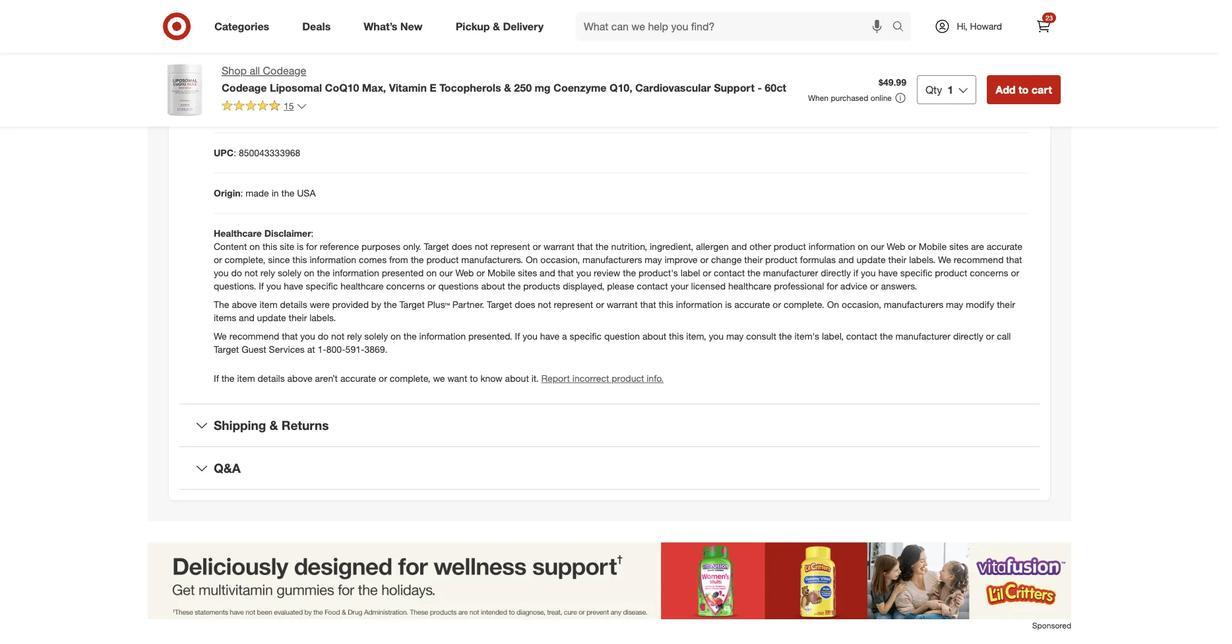 Task type: describe. For each thing, give the bounding box(es) containing it.
& for delivery
[[493, 20, 500, 33]]

what's
[[364, 20, 398, 33]]

2 healthcare from the left
[[729, 281, 772, 292]]

details for above
[[258, 373, 285, 385]]

question
[[605, 331, 640, 342]]

this down site
[[293, 254, 307, 266]]

specific inside we recommend that you do not rely solely on the information presented. if you have a specific question about this item, you may consult the item's label, contact the manufacturer directly or call target guest services at 1-800-591-3869.
[[570, 331, 602, 342]]

information down comes
[[333, 267, 379, 279]]

manufacturer inside we recommend that you do not rely solely on the information presented. if you have a specific question about this item, you may consult the item's label, contact the manufacturer directly or call target guest services at 1-800-591-3869.
[[896, 331, 951, 342]]

you right if at the right top of page
[[861, 267, 876, 279]]

have inside we recommend that you do not rely solely on the information presented. if you have a specific question about this item, you may consult the item's label, contact the manufacturer directly or call target guest services at 1-800-591-3869.
[[540, 331, 560, 342]]

coenzyme
[[554, 81, 607, 94]]

warrant inside the above item details were provided by the target plus™ partner. target does not represent or warrant that this information is accurate or complete. on occasion, manufacturers may modify their items and update their labels.
[[607, 299, 638, 311]]

may inside the above item details were provided by the target plus™ partner. target does not represent or warrant that this information is accurate or complete. on occasion, manufacturers may modify their items and update their labels.
[[946, 299, 964, 311]]

healthcare disclaimer : content on this site is for reference purposes only.  target does not represent or warrant that the nutrition, ingredient, allergen and other product information on our web or mobile sites are accurate or complete, since this information comes from the product manufacturers.  on occasion, manufacturers may improve or change their product formulas and update their labels.  we recommend that you do not rely solely on the information presented on our web or mobile sites and that you review the product's label or contact the manufacturer directly if you have specific product concerns or questions.  if you have specific healthcare concerns or questions about the products displayed, please contact your licensed healthcare professional for advice or answers.
[[214, 228, 1023, 292]]

nutrition,
[[612, 241, 648, 253]]

site
[[280, 241, 295, 253]]

coq10
[[325, 81, 359, 94]]

liposomal
[[270, 81, 322, 94]]

rely inside the healthcare disclaimer : content on this site is for reference purposes only.  target does not represent or warrant that the nutrition, ingredient, allergen and other product information on our web or mobile sites are accurate or complete, since this information comes from the product manufacturers.  on occasion, manufacturers may improve or change their product formulas and update their labels.  we recommend that you do not rely solely on the information presented on our web or mobile sites and that you review the product's label or contact the manufacturer directly if you have specific product concerns or questions.  if you have specific healthcare concerns or questions about the products displayed, please contact your licensed healthcare professional for advice or answers.
[[261, 267, 275, 279]]

and inside the above item details were provided by the target plus™ partner. target does not represent or warrant that this information is accurate or complete. on occasion, manufacturers may modify their items and update their labels.
[[239, 312, 255, 324]]

qty 1
[[926, 83, 954, 96]]

0 vertical spatial codeage
[[263, 64, 306, 77]]

new
[[401, 20, 423, 33]]

consult
[[747, 331, 777, 342]]

What can we help you find? suggestions appear below search field
[[576, 12, 896, 41]]

1 healthcare from the left
[[341, 281, 384, 292]]

products
[[524, 281, 561, 292]]

change
[[712, 254, 742, 266]]

you up displayed,
[[577, 267, 591, 279]]

15
[[284, 100, 294, 112]]

0 vertical spatial contact
[[714, 267, 745, 279]]

1 vertical spatial for
[[827, 281, 838, 292]]

deals
[[302, 20, 331, 33]]

the above item details were provided by the target plus™ partner. target does not represent or warrant that this information is accurate or complete. on occasion, manufacturers may modify their items and update their labels.
[[214, 299, 1016, 324]]

at
[[307, 344, 315, 355]]

vitamin
[[389, 81, 427, 94]]

their up services
[[289, 312, 307, 324]]

1 horizontal spatial sites
[[950, 241, 969, 253]]

made
[[246, 188, 269, 199]]

content
[[214, 241, 247, 253]]

product right other
[[774, 241, 806, 253]]

: for origin
[[241, 188, 243, 199]]

1 vertical spatial to
[[470, 373, 478, 385]]

returns
[[282, 418, 329, 433]]

product form: capsule
[[214, 27, 313, 38]]

target right partner.
[[487, 299, 512, 311]]

shipping & returns button
[[180, 405, 1040, 447]]

their right modify on the top
[[997, 299, 1016, 311]]

only.
[[403, 241, 421, 253]]

item,
[[687, 331, 707, 342]]

to inside button
[[1019, 83, 1029, 96]]

2 horizontal spatial have
[[879, 267, 898, 279]]

q&a button
[[180, 447, 1040, 490]]

not up questions.
[[245, 267, 258, 279]]

search
[[887, 21, 918, 34]]

occasion, inside the healthcare disclaimer : content on this site is for reference purposes only.  target does not represent or warrant that the nutrition, ingredient, allergen and other product information on our web or mobile sites are accurate or complete, since this information comes from the product manufacturers.  on occasion, manufacturers may improve or change their product formulas and update their labels.  we recommend that you do not rely solely on the information presented on our web or mobile sites and that you review the product's label or contact the manufacturer directly if you have specific product concerns or questions.  if you have specific healthcare concerns or questions about the products displayed, please contact your licensed healthcare professional for advice or answers.
[[541, 254, 580, 266]]

call
[[997, 331, 1011, 342]]

formulas
[[800, 254, 836, 266]]

tcin : 89090708
[[214, 107, 282, 119]]

shop all codeage codeage liposomal coq10 max, vitamin e tocopherols & 250 mg coenzyme q10, cardiovascular support - 60ct
[[222, 64, 787, 94]]

850043333968
[[239, 147, 300, 159]]

1 vertical spatial contact
[[637, 281, 668, 292]]

or inside we recommend that you do not rely solely on the information presented. if you have a specific question about this item, you may consult the item's label, contact the manufacturer directly or call target guest services at 1-800-591-3869.
[[986, 331, 995, 342]]

label
[[681, 267, 701, 279]]

: inside the healthcare disclaimer : content on this site is for reference purposes only.  target does not represent or warrant that the nutrition, ingredient, allergen and other product information on our web or mobile sites are accurate or complete, since this information comes from the product manufacturers.  on occasion, manufacturers may improve or change their product formulas and update their labels.  we recommend that you do not rely solely on the information presented on our web or mobile sites and that you review the product's label or contact the manufacturer directly if you have specific product concerns or questions.  if you have specific healthcare concerns or questions about the products displayed, please contact your licensed healthcare professional for advice or answers.
[[311, 228, 314, 239]]

item's
[[795, 331, 820, 342]]

image of codeage liposomal coq10 max, vitamin e tocopherols & 250 mg coenzyme q10, cardiovascular support - 60ct image
[[158, 63, 211, 116]]

it.
[[532, 373, 539, 385]]

online
[[871, 93, 892, 103]]

upc
[[214, 147, 234, 159]]

incorrect
[[573, 373, 609, 385]]

0 vertical spatial mobile
[[919, 241, 947, 253]]

tcin
[[214, 107, 236, 119]]

partner.
[[453, 299, 485, 311]]

the right in
[[281, 188, 295, 199]]

support
[[714, 81, 755, 94]]

the up please on the top
[[623, 267, 636, 279]]

qty
[[926, 83, 943, 96]]

you up at
[[300, 331, 315, 342]]

update inside the healthcare disclaimer : content on this site is for reference purposes only.  target does not represent or warrant that the nutrition, ingredient, allergen and other product information on our web or mobile sites are accurate or complete, since this information comes from the product manufacturers.  on occasion, manufacturers may improve or change their product formulas and update their labels.  we recommend that you do not rely solely on the information presented on our web or mobile sites and that you review the product's label or contact the manufacturer directly if you have specific product concerns or questions.  if you have specific healthcare concerns or questions about the products displayed, please contact your licensed healthcare professional for advice or answers.
[[857, 254, 886, 266]]

1 horizontal spatial concerns
[[970, 267, 1009, 279]]

and up products
[[540, 267, 556, 279]]

rely inside we recommend that you do not rely solely on the information presented. if you have a specific question about this item, you may consult the item's label, contact the manufacturer directly or call target guest services at 1-800-591-3869.
[[347, 331, 362, 342]]

directly inside we recommend that you do not rely solely on the information presented. if you have a specific question about this item, you may consult the item's label, contact the manufacturer directly or call target guest services at 1-800-591-3869.
[[954, 331, 984, 342]]

1 vertical spatial codeage
[[222, 81, 267, 94]]

60
[[297, 67, 307, 78]]

not inside the above item details were provided by the target plus™ partner. target does not represent or warrant that this information is accurate or complete. on occasion, manufacturers may modify their items and update their labels.
[[538, 299, 551, 311]]

the down the answers. on the right top
[[880, 331, 893, 342]]

250
[[514, 81, 532, 94]]

1 vertical spatial web
[[456, 267, 474, 279]]

labels. inside the healthcare disclaimer : content on this site is for reference purposes only.  target does not represent or warrant that the nutrition, ingredient, allergen and other product information on our web or mobile sites are accurate or complete, since this information comes from the product manufacturers.  on occasion, manufacturers may improve or change their product formulas and update their labels.  we recommend that you do not rely solely on the information presented on our web or mobile sites and that you review the product's label or contact the manufacturer directly if you have specific product concerns or questions.  if you have specific healthcare concerns or questions about the products displayed, please contact your licensed healthcare professional for advice or answers.
[[910, 254, 936, 266]]

23 link
[[1030, 12, 1059, 41]]

the down only.
[[411, 254, 424, 266]]

1 horizontal spatial complete,
[[390, 373, 431, 385]]

0 horizontal spatial concerns
[[386, 281, 425, 292]]

not inside we recommend that you do not rely solely on the information presented. if you have a specific question about this item, you may consult the item's label, contact the manufacturer directly or call target guest services at 1-800-591-3869.
[[331, 331, 345, 342]]

is inside the above item details were provided by the target plus™ partner. target does not represent or warrant that this information is accurate or complete. on occasion, manufacturers may modify their items and update their labels.
[[725, 299, 732, 311]]

2 vertical spatial if
[[214, 373, 219, 385]]

complete.
[[784, 299, 825, 311]]

occasion, inside the above item details were provided by the target plus™ partner. target does not represent or warrant that this information is accurate or complete. on occasion, manufacturers may modify their items and update their labels.
[[842, 299, 882, 311]]

this inside the above item details were provided by the target plus™ partner. target does not represent or warrant that this information is accurate or complete. on occasion, manufacturers may modify their items and update their labels.
[[659, 299, 674, 311]]

& inside shop all codeage codeage liposomal coq10 max, vitamin e tocopherols & 250 mg coenzyme q10, cardiovascular support - 60ct
[[504, 81, 511, 94]]

the inside the above item details were provided by the target plus™ partner. target does not represent or warrant that this information is accurate or complete. on occasion, manufacturers may modify their items and update their labels.
[[384, 299, 397, 311]]

max,
[[362, 81, 386, 94]]

manufacturers.
[[462, 254, 523, 266]]

their up the answers. on the right top
[[889, 254, 907, 266]]

if
[[854, 267, 859, 279]]

the left products
[[508, 281, 521, 292]]

the up if the item details above aren't accurate or complete, we want to know about it. report incorrect product info.
[[404, 331, 417, 342]]

represent inside the above item details were provided by the target plus™ partner. target does not represent or warrant that this information is accurate or complete. on occasion, manufacturers may modify their items and update their labels.
[[554, 299, 594, 311]]

23
[[1046, 14, 1053, 22]]

you down since
[[267, 281, 281, 292]]

answers.
[[881, 281, 918, 292]]

plus™
[[427, 299, 450, 311]]

that inside the above item details were provided by the target plus™ partner. target does not represent or warrant that this information is accurate or complete. on occasion, manufacturers may modify their items and update their labels.
[[640, 299, 656, 311]]

when purchased online
[[808, 93, 892, 103]]

what's new
[[364, 20, 423, 33]]

we
[[433, 373, 445, 385]]

what's new link
[[353, 12, 439, 41]]

we inside the healthcare disclaimer : content on this site is for reference purposes only.  target does not represent or warrant that the nutrition, ingredient, allergen and other product information on our web or mobile sites are accurate or complete, since this information comes from the product manufacturers.  on occasion, manufacturers may improve or change their product formulas and update their labels.  we recommend that you do not rely solely on the information presented on our web or mobile sites and that you review the product's label or contact the manufacturer directly if you have specific product concerns or questions.  if you have specific healthcare concerns or questions about the products displayed, please contact your licensed healthcare professional for advice or answers.
[[939, 254, 952, 266]]

item for above
[[260, 299, 278, 311]]

their down other
[[745, 254, 763, 266]]

0 vertical spatial web
[[887, 241, 906, 253]]

all
[[250, 64, 260, 77]]

services
[[269, 344, 305, 355]]

pickup
[[456, 20, 490, 33]]

cart
[[1032, 83, 1053, 96]]

want
[[448, 373, 467, 385]]

accurate inside the healthcare disclaimer : content on this site is for reference purposes only.  target does not represent or warrant that the nutrition, ingredient, allergen and other product information on our web or mobile sites are accurate or complete, since this information comes from the product manufacturers.  on occasion, manufacturers may improve or change their product formulas and update their labels.  we recommend that you do not rely solely on the information presented on our web or mobile sites and that you review the product's label or contact the manufacturer directly if you have specific product concerns or questions.  if you have specific healthcare concerns or questions about the products displayed, please contact your licensed healthcare professional for advice or answers.
[[987, 241, 1023, 253]]

information down reference
[[310, 254, 356, 266]]

item for the
[[237, 373, 255, 385]]

information inside the above item details were provided by the target plus™ partner. target does not represent or warrant that this information is accurate or complete. on occasion, manufacturers may modify their items and update their labels.
[[676, 299, 723, 311]]

label,
[[822, 331, 844, 342]]

product left info.
[[612, 373, 644, 385]]

pickup & delivery link
[[445, 12, 560, 41]]

may inside the healthcare disclaimer : content on this site is for reference purposes only.  target does not represent or warrant that the nutrition, ingredient, allergen and other product information on our web or mobile sites are accurate or complete, since this information comes from the product manufacturers.  on occasion, manufacturers may improve or change their product formulas and update their labels.  we recommend that you do not rely solely on the information presented on our web or mobile sites and that you review the product's label or contact the manufacturer directly if you have specific product concerns or questions.  if you have specific healthcare concerns or questions about the products displayed, please contact your licensed healthcare professional for advice or answers.
[[645, 254, 662, 266]]

aren't
[[315, 373, 338, 385]]

about inside the healthcare disclaimer : content on this site is for reference purposes only.  target does not represent or warrant that the nutrition, ingredient, allergen and other product information on our web or mobile sites are accurate or complete, since this information comes from the product manufacturers.  on occasion, manufacturers may improve or change their product formulas and update their labels.  we recommend that you do not rely solely on the information presented on our web or mobile sites and that you review the product's label or contact the manufacturer directly if you have specific product concerns or questions.  if you have specific healthcare concerns or questions about the products displayed, please contact your licensed healthcare professional for advice or answers.
[[481, 281, 505, 292]]

1 horizontal spatial our
[[871, 241, 885, 253]]

purposes
[[362, 241, 401, 253]]

other
[[750, 241, 771, 253]]

delivery
[[503, 20, 544, 33]]

allergen
[[696, 241, 729, 253]]

the down other
[[748, 267, 761, 279]]

q10,
[[610, 81, 633, 94]]

provided
[[333, 299, 369, 311]]

purchased
[[831, 93, 869, 103]]

hi,
[[957, 20, 968, 32]]

package quantity: 60
[[214, 67, 307, 78]]

the up the shipping
[[222, 373, 235, 385]]

since
[[268, 254, 290, 266]]

shop
[[222, 64, 247, 77]]

product up modify on the top
[[935, 267, 968, 279]]

your
[[671, 281, 689, 292]]



Task type: locate. For each thing, give the bounding box(es) containing it.
1 horizontal spatial item
[[260, 299, 278, 311]]

healthcare up provided
[[341, 281, 384, 292]]

directly inside the healthcare disclaimer : content on this site is for reference purposes only.  target does not represent or warrant that the nutrition, ingredient, allergen and other product information on our web or mobile sites are accurate or complete, since this information comes from the product manufacturers.  on occasion, manufacturers may improve or change their product formulas and update their labels.  we recommend that you do not rely solely on the information presented on our web or mobile sites and that you review the product's label or contact the manufacturer directly if you have specific product concerns or questions.  if you have specific healthcare concerns or questions about the products displayed, please contact your licensed healthcare professional for advice or answers.
[[821, 267, 851, 279]]

add to cart button
[[987, 75, 1061, 104]]

0 horizontal spatial for
[[306, 241, 317, 253]]

0 vertical spatial above
[[232, 299, 257, 311]]

1 horizontal spatial represent
[[554, 299, 594, 311]]

1 horizontal spatial manufacturer
[[896, 331, 951, 342]]

above inside the above item details were provided by the target plus™ partner. target does not represent or warrant that this information is accurate or complete. on occasion, manufacturers may modify their items and update their labels.
[[232, 299, 257, 311]]

on inside the healthcare disclaimer : content on this site is for reference purposes only.  target does not represent or warrant that the nutrition, ingredient, allergen and other product information on our web or mobile sites are accurate or complete, since this information comes from the product manufacturers.  on occasion, manufacturers may improve or change their product formulas and update their labels.  we recommend that you do not rely solely on the information presented on our web or mobile sites and that you review the product's label or contact the manufacturer directly if you have specific product concerns or questions.  if you have specific healthcare concerns or questions about the products displayed, please contact your licensed healthcare professional for advice or answers.
[[526, 254, 538, 266]]

we inside we recommend that you do not rely solely on the information presented. if you have a specific question about this item, you may consult the item's label, contact the manufacturer directly or call target guest services at 1-800-591-3869.
[[214, 331, 227, 342]]

you up questions.
[[214, 267, 229, 279]]

warrant down please on the top
[[607, 299, 638, 311]]

0 horizontal spatial occasion,
[[541, 254, 580, 266]]

in
[[272, 188, 279, 199]]

1 horizontal spatial manufacturers
[[884, 299, 944, 311]]

0 vertical spatial on
[[526, 254, 538, 266]]

if up the shipping
[[214, 373, 219, 385]]

target left guest
[[214, 344, 239, 355]]

is inside the healthcare disclaimer : content on this site is for reference purposes only.  target does not represent or warrant that the nutrition, ingredient, allergen and other product information on our web or mobile sites are accurate or complete, since this information comes from the product manufacturers.  on occasion, manufacturers may improve or change their product formulas and update their labels.  we recommend that you do not rely solely on the information presented on our web or mobile sites and that you review the product's label or contact the manufacturer directly if you have specific product concerns or questions.  if you have specific healthcare concerns or questions about the products displayed, please contact your licensed healthcare professional for advice or answers.
[[297, 241, 304, 253]]

to right add
[[1019, 83, 1029, 96]]

details down services
[[258, 373, 285, 385]]

contact right 'label,'
[[847, 331, 878, 342]]

advertisement region
[[148, 543, 1072, 620]]

does up manufacturers.
[[452, 241, 472, 253]]

details left were
[[280, 299, 307, 311]]

1-
[[318, 344, 327, 355]]

1 horizontal spatial solely
[[364, 331, 388, 342]]

and right items
[[239, 312, 255, 324]]

2 horizontal spatial specific
[[901, 267, 933, 279]]

1 vertical spatial do
[[318, 331, 329, 342]]

0 horizontal spatial contact
[[637, 281, 668, 292]]

manufacturers
[[583, 254, 642, 266], [884, 299, 944, 311]]

this down your
[[659, 299, 674, 311]]

0 horizontal spatial accurate
[[340, 373, 376, 385]]

you left a
[[523, 331, 538, 342]]

for right site
[[306, 241, 317, 253]]

mobile down manufacturers.
[[488, 267, 516, 279]]

upc : 850043333968
[[214, 147, 300, 159]]

product down other
[[766, 254, 798, 266]]

&
[[493, 20, 500, 33], [504, 81, 511, 94], [270, 418, 278, 433]]

manufacturer up professional
[[763, 267, 819, 279]]

categories
[[215, 20, 269, 33]]

target left plus™
[[400, 299, 425, 311]]

labels. up the answers. on the right top
[[910, 254, 936, 266]]

$49.99
[[879, 77, 907, 88]]

& right pickup at the left top of the page
[[493, 20, 500, 33]]

if inside the healthcare disclaimer : content on this site is for reference purposes only.  target does not represent or warrant that the nutrition, ingredient, allergen and other product information on our web or mobile sites are accurate or complete, since this information comes from the product manufacturers.  on occasion, manufacturers may improve or change their product formulas and update their labels.  we recommend that you do not rely solely on the information presented on our web or mobile sites and that you review the product's label or contact the manufacturer directly if you have specific product concerns or questions.  if you have specific healthcare concerns or questions about the products displayed, please contact your licensed healthcare professional for advice or answers.
[[259, 281, 264, 292]]

0 vertical spatial for
[[306, 241, 317, 253]]

0 horizontal spatial to
[[470, 373, 478, 385]]

0 vertical spatial have
[[879, 267, 898, 279]]

2 vertical spatial specific
[[570, 331, 602, 342]]

complete, down content
[[225, 254, 266, 266]]

1 horizontal spatial web
[[887, 241, 906, 253]]

were
[[310, 299, 330, 311]]

please
[[607, 281, 635, 292]]

2 vertical spatial about
[[505, 373, 529, 385]]

1 vertical spatial rely
[[347, 331, 362, 342]]

1 vertical spatial mobile
[[488, 267, 516, 279]]

manufacturer down the answers. on the right top
[[896, 331, 951, 342]]

1 horizontal spatial &
[[493, 20, 500, 33]]

add to cart
[[996, 83, 1053, 96]]

1 horizontal spatial mobile
[[919, 241, 947, 253]]

: for upc
[[234, 147, 236, 159]]

0 vertical spatial &
[[493, 20, 500, 33]]

accurate right "are"
[[987, 241, 1023, 253]]

0 vertical spatial occasion,
[[541, 254, 580, 266]]

and up change on the top of the page
[[732, 241, 747, 253]]

-
[[758, 81, 762, 94]]

1 vertical spatial item
[[237, 373, 255, 385]]

if inside we recommend that you do not rely solely on the information presented. if you have a specific question about this item, you may consult the item's label, contact the manufacturer directly or call target guest services at 1-800-591-3869.
[[515, 331, 520, 342]]

update up services
[[257, 312, 286, 324]]

may up product's
[[645, 254, 662, 266]]

0 vertical spatial may
[[645, 254, 662, 266]]

0 horizontal spatial &
[[270, 418, 278, 433]]

solely inside the healthcare disclaimer : content on this site is for reference purposes only.  target does not represent or warrant that the nutrition, ingredient, allergen and other product information on our web or mobile sites are accurate or complete, since this information comes from the product manufacturers.  on occasion, manufacturers may improve or change their product formulas and update their labels.  we recommend that you do not rely solely on the information presented on our web or mobile sites and that you review the product's label or contact the manufacturer directly if you have specific product concerns or questions.  if you have specific healthcare concerns or questions about the products displayed, please contact your licensed healthcare professional for advice or answers.
[[278, 267, 302, 279]]

1 horizontal spatial accurate
[[735, 299, 771, 311]]

warrant up products
[[544, 241, 575, 253]]

cardiovascular
[[636, 81, 711, 94]]

3869.
[[365, 344, 388, 355]]

1 horizontal spatial update
[[857, 254, 886, 266]]

0 vertical spatial if
[[259, 281, 264, 292]]

guest
[[242, 344, 266, 355]]

recommend inside we recommend that you do not rely solely on the information presented. if you have a specific question about this item, you may consult the item's label, contact the manufacturer directly or call target guest services at 1-800-591-3869.
[[229, 331, 279, 342]]

about down manufacturers.
[[481, 281, 505, 292]]

reference
[[320, 241, 359, 253]]

specific right a
[[570, 331, 602, 342]]

1 horizontal spatial we
[[939, 254, 952, 266]]

target inside the healthcare disclaimer : content on this site is for reference purposes only.  target does not represent or warrant that the nutrition, ingredient, allergen and other product information on our web or mobile sites are accurate or complete, since this information comes from the product manufacturers.  on occasion, manufacturers may improve or change their product formulas and update their labels.  we recommend that you do not rely solely on the information presented on our web or mobile sites and that you review the product's label or contact the manufacturer directly if you have specific product concerns or questions.  if you have specific healthcare concerns or questions about the products displayed, please contact your licensed healthcare professional for advice or answers.
[[424, 241, 449, 253]]

that inside we recommend that you do not rely solely on the information presented. if you have a specific question about this item, you may consult the item's label, contact the manufacturer directly or call target guest services at 1-800-591-3869.
[[282, 331, 298, 342]]

0 horizontal spatial mobile
[[488, 267, 516, 279]]

& left 250
[[504, 81, 511, 94]]

accurate inside the above item details were provided by the target plus™ partner. target does not represent or warrant that this information is accurate or complete. on occasion, manufacturers may modify their items and update their labels.
[[735, 299, 771, 311]]

1 vertical spatial is
[[725, 299, 732, 311]]

0 horizontal spatial manufacturer
[[763, 267, 819, 279]]

0 horizontal spatial we
[[214, 331, 227, 342]]

product
[[774, 241, 806, 253], [427, 254, 459, 266], [766, 254, 798, 266], [935, 267, 968, 279], [612, 373, 644, 385]]

form:
[[251, 27, 277, 38]]

ingredient,
[[650, 241, 694, 253]]

e
[[430, 81, 437, 94]]

labels.
[[910, 254, 936, 266], [310, 312, 336, 324]]

mobile
[[919, 241, 947, 253], [488, 267, 516, 279]]

may left modify on the top
[[946, 299, 964, 311]]

is
[[297, 241, 304, 253], [725, 299, 732, 311]]

update inside the above item details were provided by the target plus™ partner. target does not represent or warrant that this information is accurate or complete. on occasion, manufacturers may modify their items and update their labels.
[[257, 312, 286, 324]]

manufacturers down the answers. on the right top
[[884, 299, 944, 311]]

warrant inside the healthcare disclaimer : content on this site is for reference purposes only.  target does not represent or warrant that the nutrition, ingredient, allergen and other product information on our web or mobile sites are accurate or complete, since this information comes from the product manufacturers.  on occasion, manufacturers may improve or change their product formulas and update their labels.  we recommend that you do not rely solely on the information presented on our web or mobile sites and that you review the product's label or contact the manufacturer directly if you have specific product concerns or questions.  if you have specific healthcare concerns or questions about the products displayed, please contact your licensed healthcare professional for advice or answers.
[[544, 241, 575, 253]]

0 horizontal spatial sites
[[518, 267, 537, 279]]

our up questions
[[440, 267, 453, 279]]

does inside the above item details were provided by the target plus™ partner. target does not represent or warrant that this information is accurate or complete. on occasion, manufacturers may modify their items and update their labels.
[[515, 299, 536, 311]]

concerns
[[970, 267, 1009, 279], [386, 281, 425, 292]]

do up questions.
[[231, 267, 242, 279]]

on inside the above item details were provided by the target plus™ partner. target does not represent or warrant that this information is accurate or complete. on occasion, manufacturers may modify their items and update their labels.
[[827, 299, 840, 311]]

solely inside we recommend that you do not rely solely on the information presented. if you have a specific question about this item, you may consult the item's label, contact the manufacturer directly or call target guest services at 1-800-591-3869.
[[364, 331, 388, 342]]

2 vertical spatial have
[[540, 331, 560, 342]]

does down products
[[515, 299, 536, 311]]

15 link
[[222, 100, 307, 115]]

0 vertical spatial to
[[1019, 83, 1029, 96]]

this up since
[[263, 241, 277, 253]]

sponsored region
[[148, 543, 1072, 642]]

1 vertical spatial have
[[284, 281, 303, 292]]

on
[[250, 241, 260, 253], [858, 241, 869, 253], [304, 267, 315, 279], [427, 267, 437, 279], [391, 331, 401, 342]]

the
[[281, 188, 295, 199], [596, 241, 609, 253], [411, 254, 424, 266], [317, 267, 330, 279], [623, 267, 636, 279], [748, 267, 761, 279], [508, 281, 521, 292], [384, 299, 397, 311], [404, 331, 417, 342], [779, 331, 792, 342], [880, 331, 893, 342], [222, 373, 235, 385]]

if
[[259, 281, 264, 292], [515, 331, 520, 342], [214, 373, 219, 385]]

may left consult
[[727, 331, 744, 342]]

item inside the above item details were provided by the target plus™ partner. target does not represent or warrant that this information is accurate or complete. on occasion, manufacturers may modify their items and update their labels.
[[260, 299, 278, 311]]

2 horizontal spatial &
[[504, 81, 511, 94]]

: left 850043333968
[[234, 147, 236, 159]]

1 vertical spatial update
[[257, 312, 286, 324]]

1 horizontal spatial may
[[727, 331, 744, 342]]

is down licensed
[[725, 299, 732, 311]]

1 vertical spatial specific
[[306, 281, 338, 292]]

the up review
[[596, 241, 609, 253]]

above down questions.
[[232, 299, 257, 311]]

1 vertical spatial warrant
[[607, 299, 638, 311]]

howard
[[971, 20, 1003, 32]]

0 horizontal spatial update
[[257, 312, 286, 324]]

& for returns
[[270, 418, 278, 433]]

labels. down were
[[310, 312, 336, 324]]

hi, howard
[[957, 20, 1003, 32]]

1 vertical spatial sites
[[518, 267, 537, 279]]

0 horizontal spatial above
[[232, 299, 257, 311]]

specific
[[901, 267, 933, 279], [306, 281, 338, 292], [570, 331, 602, 342]]

:
[[236, 107, 238, 119], [234, 147, 236, 159], [241, 188, 243, 199], [311, 228, 314, 239]]

deals link
[[291, 12, 347, 41]]

contact down change on the top of the page
[[714, 267, 745, 279]]

2 vertical spatial may
[[727, 331, 744, 342]]

about right question
[[643, 331, 667, 342]]

to right want
[[470, 373, 478, 385]]

solely down since
[[278, 267, 302, 279]]

review
[[594, 267, 621, 279]]

sites left "are"
[[950, 241, 969, 253]]

codeage down the package
[[222, 81, 267, 94]]

mg
[[535, 81, 551, 94]]

1 horizontal spatial recommend
[[954, 254, 1004, 266]]

product up questions
[[427, 254, 459, 266]]

0 horizontal spatial solely
[[278, 267, 302, 279]]

information inside we recommend that you do not rely solely on the information presented. if you have a specific question about this item, you may consult the item's label, contact the manufacturer directly or call target guest services at 1-800-591-3869.
[[419, 331, 466, 342]]

accurate up consult
[[735, 299, 771, 311]]

presented.
[[469, 331, 513, 342]]

do inside the healthcare disclaimer : content on this site is for reference purposes only.  target does not represent or warrant that the nutrition, ingredient, allergen and other product information on our web or mobile sites are accurate or complete, since this information comes from the product manufacturers.  on occasion, manufacturers may improve or change their product formulas and update their labels.  we recommend that you do not rely solely on the information presented on our web or mobile sites and that you review the product's label or contact the manufacturer directly if you have specific product concerns or questions.  if you have specific healthcare concerns or questions about the products displayed, please contact your licensed healthcare professional for advice or answers.
[[231, 267, 242, 279]]

licensed
[[691, 281, 726, 292]]

0 vertical spatial represent
[[491, 241, 530, 253]]

0 vertical spatial our
[[871, 241, 885, 253]]

advice
[[841, 281, 868, 292]]

occasion, down advice
[[842, 299, 882, 311]]

do inside we recommend that you do not rely solely on the information presented. if you have a specific question about this item, you may consult the item's label, contact the manufacturer directly or call target guest services at 1-800-591-3869.
[[318, 331, 329, 342]]

from
[[389, 254, 408, 266]]

1 horizontal spatial rely
[[347, 331, 362, 342]]

0 vertical spatial directly
[[821, 267, 851, 279]]

have left a
[[540, 331, 560, 342]]

manufacturers inside the above item details were provided by the target plus™ partner. target does not represent or warrant that this information is accurate or complete. on occasion, manufacturers may modify their items and update their labels.
[[884, 299, 944, 311]]

origin : made in the usa
[[214, 188, 316, 199]]

and up if at the right top of page
[[839, 254, 854, 266]]

on inside we recommend that you do not rely solely on the information presented. if you have a specific question about this item, you may consult the item's label, contact the manufacturer directly or call target guest services at 1-800-591-3869.
[[391, 331, 401, 342]]

product
[[214, 27, 249, 38]]

1 vertical spatial labels.
[[310, 312, 336, 324]]

1 horizontal spatial warrant
[[607, 299, 638, 311]]

0 horizontal spatial is
[[297, 241, 304, 253]]

our up the answers. on the right top
[[871, 241, 885, 253]]

0 vertical spatial item
[[260, 299, 278, 311]]

capsule
[[279, 27, 313, 38]]

the right by
[[384, 299, 397, 311]]

800-
[[327, 344, 346, 355]]

: left 89090708
[[236, 107, 238, 119]]

comes
[[359, 254, 387, 266]]

: down usa
[[311, 228, 314, 239]]

accurate down '591-'
[[340, 373, 376, 385]]

update
[[857, 254, 886, 266], [257, 312, 286, 324]]

modify
[[966, 299, 995, 311]]

2 horizontal spatial if
[[515, 331, 520, 342]]

manufacturer
[[763, 267, 819, 279], [896, 331, 951, 342]]

not up the 800-
[[331, 331, 345, 342]]

quantity:
[[254, 67, 294, 78]]

that
[[577, 241, 593, 253], [1007, 254, 1023, 266], [558, 267, 574, 279], [640, 299, 656, 311], [282, 331, 298, 342]]

recommend inside the healthcare disclaimer : content on this site is for reference purposes only.  target does not represent or warrant that the nutrition, ingredient, allergen and other product information on our web or mobile sites are accurate or complete, since this information comes from the product manufacturers.  on occasion, manufacturers may improve or change their product formulas and update their labels.  we recommend that you do not rely solely on the information presented on our web or mobile sites and that you review the product's label or contact the manufacturer directly if you have specific product concerns or questions.  if you have specific healthcare concerns or questions about the products displayed, please contact your licensed healthcare professional for advice or answers.
[[954, 254, 1004, 266]]

1 horizontal spatial healthcare
[[729, 281, 772, 292]]

0 horizontal spatial if
[[214, 373, 219, 385]]

2 vertical spatial accurate
[[340, 373, 376, 385]]

1 horizontal spatial is
[[725, 299, 732, 311]]

are
[[972, 241, 985, 253]]

details inside the above item details were provided by the target plus™ partner. target does not represent or warrant that this information is accurate or complete. on occasion, manufacturers may modify their items and update their labels.
[[280, 299, 307, 311]]

manufacturers up review
[[583, 254, 642, 266]]

1 vertical spatial we
[[214, 331, 227, 342]]

0 vertical spatial update
[[857, 254, 886, 266]]

0 horizontal spatial rely
[[261, 267, 275, 279]]

1 horizontal spatial specific
[[570, 331, 602, 342]]

mobile left "are"
[[919, 241, 947, 253]]

rely
[[261, 267, 275, 279], [347, 331, 362, 342]]

details
[[280, 299, 307, 311], [258, 373, 285, 385]]

0 horizontal spatial labels.
[[310, 312, 336, 324]]

when
[[808, 93, 829, 103]]

sites
[[950, 241, 969, 253], [518, 267, 537, 279]]

0 vertical spatial rely
[[261, 267, 275, 279]]

the left item's at the right bottom
[[779, 331, 792, 342]]

: for tcin
[[236, 107, 238, 119]]

categories link
[[203, 12, 286, 41]]

their
[[745, 254, 763, 266], [889, 254, 907, 266], [997, 299, 1016, 311], [289, 312, 307, 324]]

1 vertical spatial does
[[515, 299, 536, 311]]

sites up products
[[518, 267, 537, 279]]

details for were
[[280, 299, 307, 311]]

information up formulas
[[809, 241, 856, 253]]

manufacturers inside the healthcare disclaimer : content on this site is for reference purposes only.  target does not represent or warrant that the nutrition, ingredient, allergen and other product information on our web or mobile sites are accurate or complete, since this information comes from the product manufacturers.  on occasion, manufacturers may improve or change their product formulas and update their labels.  we recommend that you do not rely solely on the information presented on our web or mobile sites and that you review the product's label or contact the manufacturer directly if you have specific product concerns or questions.  if you have specific healthcare concerns or questions about the products displayed, please contact your licensed healthcare professional for advice or answers.
[[583, 254, 642, 266]]

directly down modify on the top
[[954, 331, 984, 342]]

does inside the healthcare disclaimer : content on this site is for reference purposes only.  target does not represent or warrant that the nutrition, ingredient, allergen and other product information on our web or mobile sites are accurate or complete, since this information comes from the product manufacturers.  on occasion, manufacturers may improve or change their product formulas and update their labels.  we recommend that you do not rely solely on the information presented on our web or mobile sites and that you review the product's label or contact the manufacturer directly if you have specific product concerns or questions.  if you have specific healthcare concerns or questions about the products displayed, please contact your licensed healthcare professional for advice or answers.
[[452, 241, 472, 253]]

0 vertical spatial manufacturers
[[583, 254, 642, 266]]

represent down displayed,
[[554, 299, 594, 311]]

1 vertical spatial manufacturer
[[896, 331, 951, 342]]

you right item,
[[709, 331, 724, 342]]

this inside we recommend that you do not rely solely on the information presented. if you have a specific question about this item, you may consult the item's label, contact the manufacturer directly or call target guest services at 1-800-591-3869.
[[669, 331, 684, 342]]

0 vertical spatial recommend
[[954, 254, 1004, 266]]

1 vertical spatial recommend
[[229, 331, 279, 342]]

target inside we recommend that you do not rely solely on the information presented. if you have a specific question about this item, you may consult the item's label, contact the manufacturer directly or call target guest services at 1-800-591-3869.
[[214, 344, 239, 355]]

update up if at the right top of page
[[857, 254, 886, 266]]

2 horizontal spatial contact
[[847, 331, 878, 342]]

the down reference
[[317, 267, 330, 279]]

manufacturer inside the healthcare disclaimer : content on this site is for reference purposes only.  target does not represent or warrant that the nutrition, ingredient, allergen and other product information on our web or mobile sites are accurate or complete, since this information comes from the product manufacturers.  on occasion, manufacturers may improve or change their product formulas and update their labels.  we recommend that you do not rely solely on the information presented on our web or mobile sites and that you review the product's label or contact the manufacturer directly if you have specific product concerns or questions.  if you have specific healthcare concerns or questions about the products displayed, please contact your licensed healthcare professional for advice or answers.
[[763, 267, 819, 279]]

origin
[[214, 188, 241, 199]]

represent inside the healthcare disclaimer : content on this site is for reference purposes only.  target does not represent or warrant that the nutrition, ingredient, allergen and other product information on our web or mobile sites are accurate or complete, since this information comes from the product manufacturers.  on occasion, manufacturers may improve or change their product formulas and update their labels.  we recommend that you do not rely solely on the information presented on our web or mobile sites and that you review the product's label or contact the manufacturer directly if you have specific product concerns or questions.  if you have specific healthcare concerns or questions about the products displayed, please contact your licensed healthcare professional for advice or answers.
[[491, 241, 530, 253]]

on right complete.
[[827, 299, 840, 311]]

0 horizontal spatial have
[[284, 281, 303, 292]]

item down guest
[[237, 373, 255, 385]]

info.
[[647, 373, 664, 385]]

complete, inside the healthcare disclaimer : content on this site is for reference purposes only.  target does not represent or warrant that the nutrition, ingredient, allergen and other product information on our web or mobile sites are accurate or complete, since this information comes from the product manufacturers.  on occasion, manufacturers may improve or change their product formulas and update their labels.  we recommend that you do not rely solely on the information presented on our web or mobile sites and that you review the product's label or contact the manufacturer directly if you have specific product concerns or questions.  if you have specific healthcare concerns or questions about the products displayed, please contact your licensed healthcare professional for advice or answers.
[[225, 254, 266, 266]]

have down since
[[284, 281, 303, 292]]

1 vertical spatial above
[[287, 373, 313, 385]]

improve
[[665, 254, 698, 266]]

search button
[[887, 12, 918, 44]]

items
[[214, 312, 236, 324]]

does
[[452, 241, 472, 253], [515, 299, 536, 311]]

labels. inside the above item details were provided by the target plus™ partner. target does not represent or warrant that this information is accurate or complete. on occasion, manufacturers may modify their items and update their labels.
[[310, 312, 336, 324]]

not up manufacturers.
[[475, 241, 488, 253]]

have
[[879, 267, 898, 279], [284, 281, 303, 292], [540, 331, 560, 342]]

usa
[[297, 188, 316, 199]]

is right site
[[297, 241, 304, 253]]

recommend down "are"
[[954, 254, 1004, 266]]

: left made
[[241, 188, 243, 199]]

0 horizontal spatial warrant
[[544, 241, 575, 253]]

solely up 3869.
[[364, 331, 388, 342]]

0 horizontal spatial do
[[231, 267, 242, 279]]

web up questions
[[456, 267, 474, 279]]

professional
[[774, 281, 825, 292]]

591-
[[346, 344, 365, 355]]

above left aren't
[[287, 373, 313, 385]]

the
[[214, 299, 229, 311]]

0 vertical spatial solely
[[278, 267, 302, 279]]

web
[[887, 241, 906, 253], [456, 267, 474, 279]]

about inside we recommend that you do not rely solely on the information presented. if you have a specific question about this item, you may consult the item's label, contact the manufacturer directly or call target guest services at 1-800-591-3869.
[[643, 331, 667, 342]]

0 horizontal spatial on
[[526, 254, 538, 266]]

1 horizontal spatial occasion,
[[842, 299, 882, 311]]

1 vertical spatial represent
[[554, 299, 594, 311]]

displayed,
[[563, 281, 605, 292]]

add
[[996, 83, 1016, 96]]

0 horizontal spatial item
[[237, 373, 255, 385]]

may inside we recommend that you do not rely solely on the information presented. if you have a specific question about this item, you may consult the item's label, contact the manufacturer directly or call target guest services at 1-800-591-3869.
[[727, 331, 744, 342]]

information down plus™
[[419, 331, 466, 342]]

contact inside we recommend that you do not rely solely on the information presented. if you have a specific question about this item, you may consult the item's label, contact the manufacturer directly or call target guest services at 1-800-591-3869.
[[847, 331, 878, 342]]

1 horizontal spatial above
[[287, 373, 313, 385]]

a
[[562, 331, 567, 342]]

warrant
[[544, 241, 575, 253], [607, 299, 638, 311]]

0 horizontal spatial our
[[440, 267, 453, 279]]

1 horizontal spatial directly
[[954, 331, 984, 342]]

1
[[948, 83, 954, 96]]

0 vertical spatial do
[[231, 267, 242, 279]]

concerns down presented
[[386, 281, 425, 292]]

codeage up liposomal
[[263, 64, 306, 77]]

on up products
[[526, 254, 538, 266]]

pickup & delivery
[[456, 20, 544, 33]]

about left it.
[[505, 373, 529, 385]]

healthcare
[[214, 228, 262, 239]]

shipping & returns
[[214, 418, 329, 433]]

1 horizontal spatial do
[[318, 331, 329, 342]]

1 vertical spatial accurate
[[735, 299, 771, 311]]

& inside dropdown button
[[270, 418, 278, 433]]



Task type: vqa. For each thing, say whether or not it's contained in the screenshot.
the rightmost If
yes



